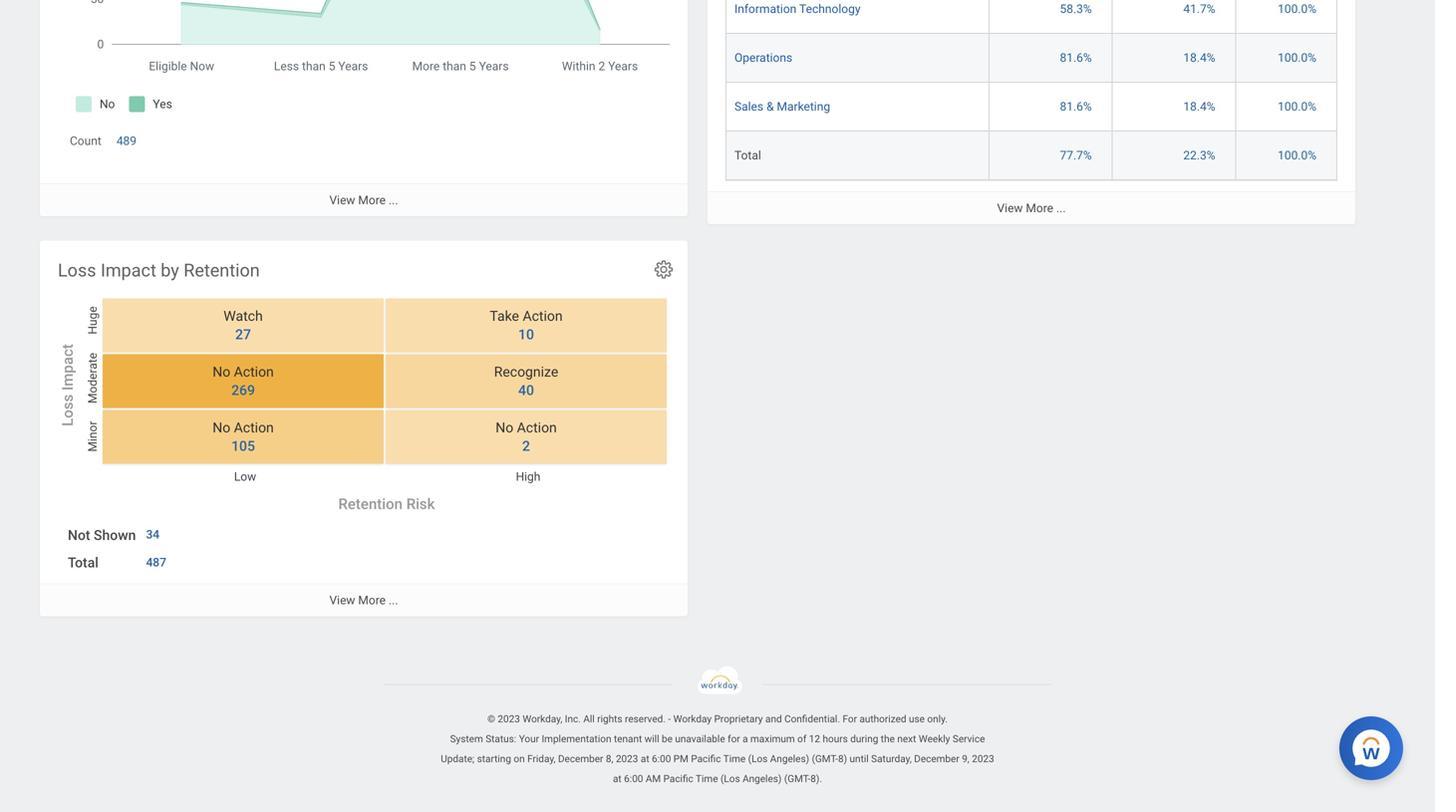 Task type: locate. For each thing, give the bounding box(es) containing it.
proprietary
[[714, 713, 763, 725]]

1 18.4% from the top
[[1183, 51, 1215, 65]]

0 vertical spatial time
[[723, 753, 746, 765]]

total element
[[734, 144, 761, 162]]

58.3%
[[1060, 2, 1092, 16]]

81.6% button down 58.3% button
[[1060, 50, 1095, 66]]

sales & marketing
[[734, 99, 830, 113]]

for
[[728, 733, 740, 745]]

no up 2 button
[[495, 419, 513, 436]]

4 row from the top
[[725, 131, 1337, 180]]

action inside no action 105
[[234, 419, 274, 436]]

view more ... link for 81.6%
[[708, 191, 1355, 224]]

100.0% for row containing sales & marketing "100.0%" button
[[1278, 99, 1316, 113]]

6:00 left pm
[[652, 753, 671, 765]]

authorized
[[859, 713, 906, 725]]

18.4% button
[[1183, 50, 1218, 66], [1183, 98, 1218, 114]]

2 button
[[510, 437, 533, 456]]

1 vertical spatial 18.4%
[[1183, 99, 1215, 113]]

more inside retirement eligibility by critical job element
[[358, 193, 386, 207]]

1 horizontal spatial (los
[[748, 753, 768, 765]]

27
[[235, 326, 251, 343]]

2 100.0% button from the top
[[1278, 50, 1319, 66]]

0 vertical spatial 18.4% button
[[1183, 50, 1218, 66]]

(los down maximum at the right of page
[[748, 753, 768, 765]]

impact
[[101, 260, 156, 281], [59, 344, 76, 391]]

view more ... for 489
[[329, 193, 398, 207]]

and
[[765, 713, 782, 725]]

no up the 105 "button"
[[212, 419, 230, 436]]

1 horizontal spatial 6:00
[[652, 753, 671, 765]]

0 horizontal spatial (los
[[720, 773, 740, 785]]

view inside loss impact by retention element
[[329, 593, 355, 607]]

1 horizontal spatial december
[[914, 753, 959, 765]]

loss left minor
[[59, 394, 76, 427]]

2023 right 8,
[[616, 753, 638, 765]]

2 81.6% from the top
[[1060, 99, 1092, 113]]

34
[[146, 528, 160, 542]]

am
[[646, 773, 661, 785]]

6:00 left am
[[624, 773, 643, 785]]

... for 489
[[389, 193, 398, 207]]

marketing
[[777, 99, 830, 113]]

105
[[231, 438, 255, 455]]

1 vertical spatial impact
[[59, 344, 76, 391]]

18.4% down 41.7% button
[[1183, 51, 1215, 65]]

0 horizontal spatial total
[[68, 555, 99, 571]]

269 button
[[219, 381, 258, 400]]

action up 105
[[234, 419, 274, 436]]

100.0% button for row containing total
[[1278, 147, 1319, 163]]

loss
[[58, 260, 96, 281], [59, 394, 76, 427]]

&
[[766, 99, 774, 113]]

action up the 269 on the top left of page
[[234, 364, 274, 380]]

no inside no action 269
[[212, 364, 230, 380]]

487 button
[[146, 554, 169, 571]]

0 vertical spatial pacific
[[691, 753, 721, 765]]

1 vertical spatial at
[[613, 773, 622, 785]]

2 18.4% button from the top
[[1183, 98, 1218, 114]]

impact left by
[[101, 260, 156, 281]]

81.6% button up "77.7%"
[[1060, 98, 1095, 114]]

18.4% button for sales & marketing
[[1183, 98, 1218, 114]]

... inside retirement eligibility by critical job element
[[389, 193, 398, 207]]

1 vertical spatial loss
[[59, 394, 76, 427]]

recognize 40
[[494, 364, 558, 399]]

1 horizontal spatial (gmt-
[[812, 753, 838, 765]]

no
[[212, 364, 230, 380], [212, 419, 230, 436], [495, 419, 513, 436]]

0 vertical spatial 81.6% button
[[1060, 50, 1095, 66]]

81.6%
[[1060, 51, 1092, 65], [1060, 99, 1092, 113]]

view more ... inside retirement eligibility by critical job element
[[329, 193, 398, 207]]

for
[[843, 713, 857, 725]]

action for 269
[[234, 364, 274, 380]]

time down for
[[723, 753, 746, 765]]

8)
[[838, 753, 847, 765]]

angeles) down maximum at the right of page
[[743, 773, 782, 785]]

27 button
[[223, 325, 254, 344]]

(gmt- down of
[[784, 773, 810, 785]]

1 vertical spatial (gmt-
[[784, 773, 810, 785]]

time
[[723, 753, 746, 765], [696, 773, 718, 785]]

81.6% for operations
[[1060, 51, 1092, 65]]

view inside retirement eligibility by critical job element
[[329, 193, 355, 207]]

81.6% down 58.3% button
[[1060, 51, 1092, 65]]

0 vertical spatial (gmt-
[[812, 753, 838, 765]]

total inside row
[[734, 148, 761, 162]]

18.4%
[[1183, 51, 1215, 65], [1183, 99, 1215, 113]]

action
[[523, 308, 563, 324], [234, 364, 274, 380], [234, 419, 274, 436], [517, 419, 557, 436]]

december down weekly
[[914, 753, 959, 765]]

1 horizontal spatial impact
[[101, 260, 156, 281]]

action inside no action 2
[[517, 419, 557, 436]]

no for no action 269
[[212, 364, 230, 380]]

8,
[[606, 753, 613, 765]]

... inside external vs. internal fill percentages element
[[1056, 201, 1066, 215]]

2 100.0% from the top
[[1278, 51, 1316, 65]]

no up 269 dropdown button
[[212, 364, 230, 380]]

1 100.0% button from the top
[[1278, 1, 1319, 17]]

rights
[[597, 713, 622, 725]]

workday,
[[523, 713, 562, 725]]

4 100.0% button from the top
[[1278, 147, 1319, 163]]

1 18.4% button from the top
[[1183, 50, 1218, 66]]

view more ... inside loss impact by retention element
[[329, 593, 398, 607]]

total for 487
[[68, 555, 99, 571]]

on
[[514, 753, 525, 765]]

angeles) down of
[[770, 753, 809, 765]]

shown
[[94, 527, 136, 543]]

1 vertical spatial 18.4% button
[[1183, 98, 1218, 114]]

angeles)
[[770, 753, 809, 765], [743, 773, 782, 785]]

low
[[234, 470, 256, 484]]

total down sales
[[734, 148, 761, 162]]

2023
[[498, 713, 520, 725], [616, 753, 638, 765], [972, 753, 994, 765]]

tenant
[[614, 733, 642, 745]]

18.4% for operations
[[1183, 51, 1215, 65]]

no action 269
[[212, 364, 274, 399]]

friday,
[[527, 753, 556, 765]]

1 row from the top
[[725, 0, 1337, 34]]

0 vertical spatial 81.6%
[[1060, 51, 1092, 65]]

time down unavailable
[[696, 773, 718, 785]]

action inside no action 269
[[234, 364, 274, 380]]

2 row from the top
[[725, 34, 1337, 82]]

0 vertical spatial (los
[[748, 753, 768, 765]]

0 horizontal spatial retention
[[184, 260, 260, 281]]

1 horizontal spatial at
[[641, 753, 649, 765]]

hours
[[823, 733, 848, 745]]

row
[[725, 0, 1337, 34], [725, 34, 1337, 82], [725, 82, 1337, 131], [725, 131, 1337, 180]]

view
[[329, 193, 355, 207], [997, 201, 1023, 215], [329, 593, 355, 607]]

1 loss from the top
[[58, 260, 96, 281]]

41.7%
[[1183, 2, 1215, 16]]

at down will
[[641, 753, 649, 765]]

1 81.6% from the top
[[1060, 51, 1092, 65]]

view inside external vs. internal fill percentages element
[[997, 201, 1023, 215]]

system
[[450, 733, 483, 745]]

0 vertical spatial 18.4%
[[1183, 51, 1215, 65]]

... inside loss impact by retention element
[[389, 593, 398, 607]]

489 button
[[116, 133, 140, 149]]

0 vertical spatial total
[[734, 148, 761, 162]]

retention left risk
[[338, 495, 403, 513]]

action for 10
[[523, 308, 563, 324]]

100.0% button
[[1278, 1, 1319, 17], [1278, 50, 1319, 66], [1278, 98, 1319, 114], [1278, 147, 1319, 163]]

100.0% button for row containing information technology
[[1278, 1, 1319, 17]]

0 horizontal spatial impact
[[59, 344, 76, 391]]

0 horizontal spatial time
[[696, 773, 718, 785]]

total down 'not'
[[68, 555, 99, 571]]

be
[[662, 733, 673, 745]]

row containing operations
[[725, 34, 1337, 82]]

loss for loss impact by retention
[[58, 260, 96, 281]]

footer
[[0, 666, 1435, 789]]

1 horizontal spatial retention
[[338, 495, 403, 513]]

3 100.0% button from the top
[[1278, 98, 1319, 114]]

3 100.0% from the top
[[1278, 99, 1316, 113]]

action inside take action 10
[[523, 308, 563, 324]]

total inside loss impact by retention element
[[68, 555, 99, 571]]

impact for loss impact by retention
[[101, 260, 156, 281]]

loss for loss impact
[[59, 394, 76, 427]]

0 horizontal spatial (gmt-
[[784, 773, 810, 785]]

100.0%
[[1278, 2, 1316, 16], [1278, 51, 1316, 65], [1278, 99, 1316, 113], [1278, 148, 1316, 162]]

1 vertical spatial retention
[[338, 495, 403, 513]]

pacific down pm
[[663, 773, 693, 785]]

total for 77.7%
[[734, 148, 761, 162]]

will
[[644, 733, 659, 745]]

18.4% button up 22.3%
[[1183, 98, 1218, 114]]

at
[[641, 753, 649, 765], [613, 773, 622, 785]]

2023 right ©
[[498, 713, 520, 725]]

more
[[358, 193, 386, 207], [1026, 201, 1053, 215], [358, 593, 386, 607]]

18.4% button down 41.7% button
[[1183, 50, 1218, 66]]

100.0% for row containing information technology's "100.0%" button
[[1278, 2, 1316, 16]]

... for 81.6%
[[1056, 201, 1066, 215]]

view more ... link
[[40, 183, 688, 216], [708, 191, 1355, 224], [40, 583, 688, 616]]

1 81.6% button from the top
[[1060, 50, 1095, 66]]

0 horizontal spatial december
[[558, 753, 603, 765]]

0 vertical spatial retention
[[184, 260, 260, 281]]

22.3% button
[[1183, 147, 1218, 163]]

no inside no action 105
[[212, 419, 230, 436]]

0 vertical spatial impact
[[101, 260, 156, 281]]

action up 10
[[523, 308, 563, 324]]

take action 10
[[490, 308, 563, 343]]

at down 8,
[[613, 773, 622, 785]]

2 81.6% button from the top
[[1060, 98, 1095, 114]]

(gmt- up 8). on the right
[[812, 753, 838, 765]]

action up 2
[[517, 419, 557, 436]]

1 vertical spatial total
[[68, 555, 99, 571]]

0 vertical spatial angeles)
[[770, 753, 809, 765]]

1 100.0% from the top
[[1278, 2, 1316, 16]]

0 vertical spatial at
[[641, 753, 649, 765]]

77.7% button
[[1060, 147, 1095, 163]]

no inside no action 2
[[495, 419, 513, 436]]

retirement eligibility by critical job element
[[40, 0, 688, 216]]

2023 right 9,
[[972, 753, 994, 765]]

4 100.0% from the top
[[1278, 148, 1316, 162]]

loss up huge
[[58, 260, 96, 281]]

6:00
[[652, 753, 671, 765], [624, 773, 643, 785]]

0 vertical spatial loss
[[58, 260, 96, 281]]

sales & marketing link
[[734, 95, 830, 113]]

2 loss from the top
[[59, 394, 76, 427]]

22.3%
[[1183, 148, 1215, 162]]

december down implementation
[[558, 753, 603, 765]]

1 vertical spatial (los
[[720, 773, 740, 785]]

3 row from the top
[[725, 82, 1337, 131]]

18.4% up 22.3%
[[1183, 99, 1215, 113]]

100.0% button for row containing operations
[[1278, 50, 1319, 66]]

1 horizontal spatial total
[[734, 148, 761, 162]]

...
[[389, 193, 398, 207], [1056, 201, 1066, 215], [389, 593, 398, 607]]

impact left moderate
[[59, 344, 76, 391]]

(gmt-
[[812, 753, 838, 765], [784, 773, 810, 785]]

9,
[[962, 753, 969, 765]]

view more ... inside external vs. internal fill percentages element
[[997, 201, 1066, 215]]

0 horizontal spatial 6:00
[[624, 773, 643, 785]]

(los down for
[[720, 773, 740, 785]]

100.0% for "100.0%" button related to row containing total
[[1278, 148, 1316, 162]]

100.0% for "100.0%" button associated with row containing operations
[[1278, 51, 1316, 65]]

pacific
[[691, 753, 721, 765], [663, 773, 693, 785]]

81.6% up "77.7%"
[[1060, 99, 1092, 113]]

2 18.4% from the top
[[1183, 99, 1215, 113]]

81.6% button for sales & marketing
[[1060, 98, 1095, 114]]

no action 2
[[495, 419, 557, 455]]

retention up "watch"
[[184, 260, 260, 281]]

1 vertical spatial 81.6% button
[[1060, 98, 1095, 114]]

1 vertical spatial 81.6%
[[1060, 99, 1092, 113]]

more inside external vs. internal fill percentages element
[[1026, 201, 1053, 215]]

pacific down unavailable
[[691, 753, 721, 765]]



Task type: describe. For each thing, give the bounding box(es) containing it.
more for 489
[[358, 193, 386, 207]]

0 vertical spatial 6:00
[[652, 753, 671, 765]]

not shown 34
[[68, 527, 160, 543]]

sales
[[734, 99, 763, 113]]

during
[[850, 733, 878, 745]]

service
[[953, 733, 985, 745]]

count
[[70, 134, 101, 148]]

1 december from the left
[[558, 753, 603, 765]]

reserved.
[[625, 713, 666, 725]]

only.
[[927, 713, 948, 725]]

by
[[161, 260, 179, 281]]

no action 105
[[212, 419, 274, 455]]

view more ... link for 489
[[40, 183, 688, 216]]

inc.
[[565, 713, 581, 725]]

row containing total
[[725, 131, 1337, 180]]

saturday,
[[871, 753, 912, 765]]

a
[[743, 733, 748, 745]]

2 horizontal spatial 2023
[[972, 753, 994, 765]]

8).
[[810, 773, 822, 785]]

© 2023 workday, inc. all rights reserved. - workday proprietary and confidential. for authorized use only. system status: your implementation tenant will be unavailable for a maximum of 12 hours during the next weekly service update; starting on friday, december 8, 2023 at 6:00 pm pacific time (los angeles) (gmt-8) until saturday, december 9, 2023 at 6:00 am pacific time (los angeles) (gmt-8).
[[441, 713, 994, 785]]

workday
[[673, 713, 712, 725]]

high
[[516, 470, 541, 484]]

loss impact by retention element
[[40, 241, 688, 616]]

of
[[797, 733, 807, 745]]

pm
[[673, 753, 688, 765]]

1 vertical spatial pacific
[[663, 773, 693, 785]]

moderate
[[86, 353, 100, 404]]

100.0% button for row containing sales & marketing
[[1278, 98, 1319, 114]]

confidential.
[[784, 713, 840, 725]]

information technology
[[734, 2, 861, 16]]

-
[[668, 713, 671, 725]]

58.3% button
[[1060, 1, 1095, 17]]

until
[[850, 753, 869, 765]]

weekly
[[919, 733, 950, 745]]

81.6% button for operations
[[1060, 50, 1095, 66]]

watch 27
[[224, 308, 263, 343]]

1 vertical spatial time
[[696, 773, 718, 785]]

269
[[231, 382, 255, 399]]

technology
[[799, 2, 861, 16]]

2 december from the left
[[914, 753, 959, 765]]

1 horizontal spatial time
[[723, 753, 746, 765]]

external vs. internal fill percentages element
[[708, 0, 1355, 224]]

1 vertical spatial 6:00
[[624, 773, 643, 785]]

huge
[[86, 306, 100, 335]]

status:
[[486, 733, 516, 745]]

more inside loss impact by retention element
[[358, 593, 386, 607]]

retention risk
[[338, 495, 435, 513]]

more for 81.6%
[[1026, 201, 1053, 215]]

operations link
[[734, 47, 792, 65]]

41.7% button
[[1183, 1, 1218, 17]]

77.7%
[[1060, 148, 1092, 162]]

view for 489
[[329, 193, 355, 207]]

487
[[146, 555, 166, 569]]

no for no action 105
[[212, 419, 230, 436]]

view more ... for 81.6%
[[997, 201, 1066, 215]]

information technology link
[[734, 0, 861, 16]]

minor
[[86, 421, 100, 452]]

18.4% button for operations
[[1183, 50, 1218, 66]]

40
[[518, 382, 534, 399]]

the
[[881, 733, 895, 745]]

no for no action 2
[[495, 419, 513, 436]]

implementation
[[542, 733, 611, 745]]

footer containing © 2023 workday, inc. all rights reserved. - workday proprietary and confidential. for authorized use only. system status: your implementation tenant will be unavailable for a maximum of 12 hours during the next weekly service update; starting on friday, december 8, 2023 at 6:00 pm pacific time (los angeles) (gmt-8) until saturday, december 9, 2023 at 6:00 am pacific time (los angeles) (gmt-8).
[[0, 666, 1435, 789]]

watch
[[224, 308, 263, 324]]

34 button
[[146, 527, 163, 543]]

your
[[519, 733, 539, 745]]

row containing sales & marketing
[[725, 82, 1337, 131]]

risk
[[406, 495, 435, 513]]

18.4% for sales & marketing
[[1183, 99, 1215, 113]]

impact for loss impact
[[59, 344, 76, 391]]

action for 105
[[234, 419, 274, 436]]

configure loss impact by retention image
[[653, 259, 675, 281]]

row containing information technology
[[725, 0, 1337, 34]]

operations
[[734, 51, 792, 65]]

489
[[116, 134, 137, 148]]

10
[[518, 326, 534, 343]]

not
[[68, 527, 90, 543]]

1 vertical spatial angeles)
[[743, 773, 782, 785]]

81.6% for sales & marketing
[[1060, 99, 1092, 113]]

40 button
[[506, 381, 537, 400]]

10 button
[[506, 325, 537, 344]]

take
[[490, 308, 519, 324]]

©
[[487, 713, 495, 725]]

use
[[909, 713, 925, 725]]

view for 81.6%
[[997, 201, 1023, 215]]

information
[[734, 2, 797, 16]]

2
[[522, 438, 530, 455]]

0 horizontal spatial at
[[613, 773, 622, 785]]

update;
[[441, 753, 475, 765]]

all
[[583, 713, 595, 725]]

105 button
[[219, 437, 258, 456]]

12
[[809, 733, 820, 745]]

recognize
[[494, 364, 558, 380]]

1 horizontal spatial 2023
[[616, 753, 638, 765]]

maximum
[[750, 733, 795, 745]]

unavailable
[[675, 733, 725, 745]]

action for 2
[[517, 419, 557, 436]]

starting
[[477, 753, 511, 765]]

loss impact
[[59, 344, 76, 427]]

0 horizontal spatial 2023
[[498, 713, 520, 725]]



Task type: vqa. For each thing, say whether or not it's contained in the screenshot.
Impact to the right
yes



